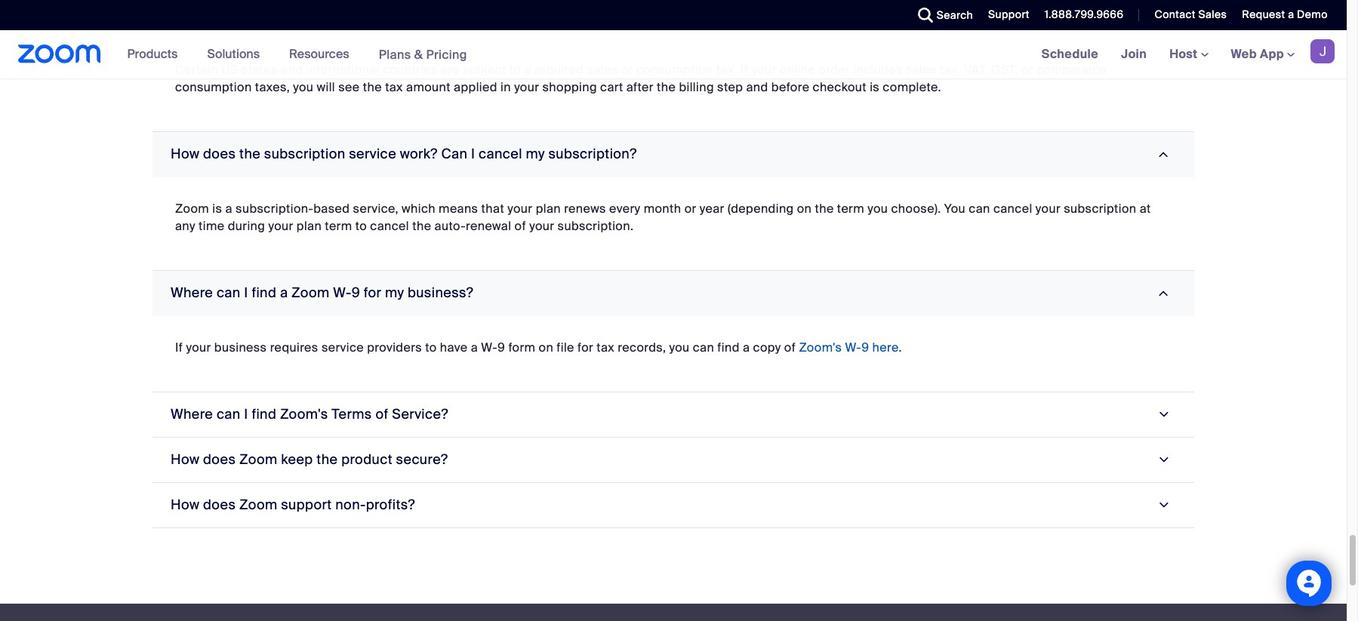 Task type: locate. For each thing, give the bounding box(es) containing it.
&
[[414, 46, 423, 62]]

terms
[[332, 405, 372, 424]]

consumption down us
[[175, 79, 252, 95]]

applied
[[454, 79, 498, 95]]

0 horizontal spatial w-
[[333, 284, 352, 302]]

the right see at the left top of the page
[[363, 79, 382, 95]]

plans & pricing link
[[379, 46, 467, 62], [379, 46, 467, 62]]

you left will
[[293, 79, 314, 95]]

i right the can
[[471, 145, 475, 163]]

0 vertical spatial subscription
[[264, 145, 346, 163]]

1 where from the top
[[171, 284, 213, 302]]

the down which
[[413, 218, 432, 234]]

are
[[441, 62, 460, 78]]

banner
[[0, 30, 1347, 79]]

and right the step at the top right of the page
[[746, 79, 768, 95]]

how inside 'dropdown button'
[[171, 496, 200, 514]]

of right copy
[[784, 340, 796, 356]]

sales up cart
[[587, 62, 618, 78]]

2 vertical spatial does
[[203, 496, 236, 514]]

my inside how does the subscription service work? can i cancel my subscription? dropdown button
[[526, 145, 545, 163]]

providers
[[367, 340, 422, 356]]

service left work?
[[349, 145, 397, 163]]

you
[[945, 201, 966, 217]]

0 horizontal spatial and
[[281, 62, 303, 78]]

2 where from the top
[[171, 405, 213, 424]]

resources
[[289, 46, 349, 62]]

or up after
[[621, 62, 633, 78]]

if left business
[[175, 340, 183, 356]]

where can i find zoom's terms of service? button
[[153, 393, 1195, 438]]

1 vertical spatial of
[[784, 340, 796, 356]]

1 vertical spatial does
[[203, 451, 236, 469]]

zoom's right copy
[[799, 340, 842, 356]]

or right the gst,
[[1022, 62, 1034, 78]]

any
[[175, 218, 195, 234]]

0 vertical spatial cancel
[[479, 145, 522, 163]]

2 vertical spatial of
[[376, 405, 389, 424]]

0 vertical spatial consumption
[[637, 62, 713, 78]]

0 horizontal spatial if
[[175, 340, 183, 356]]

0 horizontal spatial on
[[539, 340, 554, 356]]

to left have
[[425, 340, 437, 356]]

where inside dropdown button
[[171, 405, 213, 424]]

for up providers
[[364, 284, 382, 302]]

1 horizontal spatial consumption
[[637, 62, 713, 78]]

1 vertical spatial where
[[171, 405, 213, 424]]

1 vertical spatial subscription
[[1064, 201, 1137, 217]]

1 horizontal spatial to
[[425, 340, 437, 356]]

zoom up requires
[[292, 284, 330, 302]]

1 horizontal spatial tax
[[597, 340, 615, 356]]

sales
[[587, 62, 618, 78], [906, 62, 937, 78]]

0 horizontal spatial consumption
[[175, 79, 252, 95]]

is
[[870, 79, 880, 95], [212, 201, 222, 217]]

complete.
[[883, 79, 942, 95]]

zoom inside dropdown button
[[239, 451, 278, 469]]

service for work?
[[349, 145, 397, 163]]

1 horizontal spatial my
[[526, 145, 545, 163]]

1 vertical spatial for
[[578, 340, 594, 356]]

i for where can i find a zoom w-9 for my business?
[[244, 284, 248, 302]]

1 vertical spatial service
[[322, 340, 364, 356]]

file
[[557, 340, 575, 356]]

the
[[363, 79, 382, 95], [657, 79, 676, 95], [239, 145, 261, 163], [815, 201, 834, 217], [413, 218, 432, 234], [317, 451, 338, 469]]

main content containing how does the subscription service work? can i cancel my subscription?
[[0, 0, 1347, 604]]

contact
[[1155, 8, 1196, 21]]

does for how does the subscription service work? can i cancel my subscription?
[[203, 145, 236, 163]]

1 vertical spatial i
[[244, 284, 248, 302]]

3 does from the top
[[203, 496, 236, 514]]

consumption up billing
[[637, 62, 713, 78]]

my
[[526, 145, 545, 163], [385, 284, 404, 302]]

1 horizontal spatial for
[[578, 340, 594, 356]]

0 vertical spatial to
[[510, 62, 521, 78]]

the inside how does zoom keep the product secure? dropdown button
[[317, 451, 338, 469]]

the right keep
[[317, 451, 338, 469]]

1 vertical spatial and
[[746, 79, 768, 95]]

0 vertical spatial if
[[741, 62, 749, 78]]

on
[[797, 201, 812, 217], [539, 340, 554, 356]]

0 vertical spatial where
[[171, 284, 213, 302]]

0 vertical spatial for
[[364, 284, 382, 302]]

0 horizontal spatial is
[[212, 201, 222, 217]]

my inside where can i find a zoom w-9 for my business? dropdown button
[[385, 284, 404, 302]]

1 horizontal spatial is
[[870, 79, 880, 95]]

find left copy
[[718, 340, 740, 356]]

shopping
[[543, 79, 597, 95]]

of right terms
[[376, 405, 389, 424]]

or left year
[[685, 201, 697, 217]]

how
[[171, 145, 200, 163], [171, 451, 200, 469], [171, 496, 200, 514]]

cancel down service,
[[370, 218, 409, 234]]

support
[[281, 496, 332, 514]]

support
[[989, 8, 1030, 21]]

how does the subscription service work? can i cancel my subscription? button
[[153, 132, 1195, 177]]

taxes,
[[255, 79, 290, 95]]

tax inside certain us states and international countries are subject to a required sales or consumption tax. if your online order includes sales tax, vat, gst, or comparable consumption taxes, you will see the tax amount applied in your shopping cart after the billing step and before checkout is complete.
[[385, 79, 403, 95]]

of
[[515, 218, 526, 234], [784, 340, 796, 356], [376, 405, 389, 424]]

zoom logo image
[[18, 45, 101, 63]]

3 how from the top
[[171, 496, 200, 514]]

where inside dropdown button
[[171, 284, 213, 302]]

search button
[[907, 0, 977, 30]]

zoom left keep
[[239, 451, 278, 469]]

can
[[441, 145, 468, 163]]

2 vertical spatial to
[[425, 340, 437, 356]]

2 does from the top
[[203, 451, 236, 469]]

find for 9
[[252, 284, 277, 302]]

if right tax.
[[741, 62, 749, 78]]

subject
[[463, 62, 506, 78]]

0 vertical spatial term
[[837, 201, 865, 217]]

does for how does zoom keep the product secure?
[[203, 451, 236, 469]]

where for where can i find zoom's terms of service?
[[171, 405, 213, 424]]

0 horizontal spatial subscription
[[264, 145, 346, 163]]

solutions
[[207, 46, 260, 62]]

1 how from the top
[[171, 145, 200, 163]]

you right the records,
[[669, 340, 690, 356]]

how does zoom keep the product secure?
[[171, 451, 448, 469]]

1 vertical spatial is
[[212, 201, 222, 217]]

i down business
[[244, 405, 248, 424]]

0 horizontal spatial zoom's
[[280, 405, 328, 424]]

of right renewal
[[515, 218, 526, 234]]

3 right image from the top
[[1153, 408, 1174, 422]]

a left required
[[524, 62, 532, 78]]

find
[[252, 284, 277, 302], [718, 340, 740, 356], [252, 405, 277, 424]]

0 vertical spatial is
[[870, 79, 880, 95]]

resources button
[[289, 30, 356, 79]]

zoom's up how does zoom keep the product secure?
[[280, 405, 328, 424]]

0 horizontal spatial tax
[[385, 79, 403, 95]]

2 vertical spatial cancel
[[370, 218, 409, 234]]

how does the subscription service work? can i cancel my subscription?
[[171, 145, 637, 163]]

banner containing products
[[0, 30, 1347, 79]]

0 horizontal spatial plan
[[297, 218, 322, 234]]

2 vertical spatial find
[[252, 405, 277, 424]]

can right you
[[969, 201, 991, 217]]

2 vertical spatial i
[[244, 405, 248, 424]]

a inside dropdown button
[[280, 284, 288, 302]]

0 vertical spatial zoom's
[[799, 340, 842, 356]]

tab list
[[153, 0, 1195, 528]]

is down includes
[[870, 79, 880, 95]]

1 vertical spatial on
[[539, 340, 554, 356]]

a up requires
[[280, 284, 288, 302]]

for right file
[[578, 340, 594, 356]]

the up subscription-
[[239, 145, 261, 163]]

plan down based
[[297, 218, 322, 234]]

to
[[510, 62, 521, 78], [355, 218, 367, 234], [425, 340, 437, 356]]

1 right image from the top
[[1153, 147, 1174, 161]]

how does zoom support non-profits? button
[[153, 483, 1195, 528]]

1 vertical spatial you
[[868, 201, 888, 217]]

certain us states and international countries are subject to a required sales or consumption tax. if your online order includes sales tax, vat, gst, or comparable consumption taxes, you will see the tax amount applied in your shopping cart after the billing step and before checkout is complete.
[[175, 62, 1107, 95]]

2 how from the top
[[171, 451, 200, 469]]

profile picture image
[[1311, 39, 1335, 63]]

can inside dropdown button
[[217, 405, 241, 424]]

9
[[352, 284, 360, 302], [498, 340, 505, 356], [862, 340, 870, 356]]

1 horizontal spatial or
[[685, 201, 697, 217]]

plans
[[379, 46, 411, 62]]

sales up complete.
[[906, 62, 937, 78]]

find inside dropdown button
[[252, 405, 277, 424]]

a
[[1288, 8, 1295, 21], [524, 62, 532, 78], [225, 201, 233, 217], [280, 284, 288, 302], [471, 340, 478, 356], [743, 340, 750, 356]]

can right the records,
[[693, 340, 715, 356]]

subscription.
[[558, 218, 634, 234]]

1 vertical spatial cancel
[[994, 201, 1033, 217]]

tax down countries
[[385, 79, 403, 95]]

on left file
[[539, 340, 554, 356]]

international
[[306, 62, 380, 78]]

2 horizontal spatial to
[[510, 62, 521, 78]]

0 horizontal spatial sales
[[587, 62, 618, 78]]

if
[[741, 62, 749, 78], [175, 340, 183, 356]]

1 horizontal spatial you
[[669, 340, 690, 356]]

of inside zoom is a subscription-based service, which means that your plan renews every month or year (depending on the term you choose). you can cancel your subscription at any time during your plan term to cancel the auto-renewal of your subscription.
[[515, 218, 526, 234]]

subscription left at
[[1064, 201, 1137, 217]]

where can i find a zoom w-9 for my business? button
[[153, 271, 1195, 316]]

or
[[621, 62, 633, 78], [1022, 62, 1034, 78], [685, 201, 697, 217]]

main content
[[0, 0, 1347, 604]]

zoom inside zoom is a subscription-based service, which means that your plan renews every month or year (depending on the term you choose). you can cancel your subscription at any time during your plan term to cancel the auto-renewal of your subscription.
[[175, 201, 209, 217]]

can up business
[[217, 284, 241, 302]]

see
[[338, 79, 360, 95]]

4 right image from the top
[[1153, 499, 1174, 512]]

right image inside where can i find a zoom w-9 for my business? dropdown button
[[1153, 286, 1174, 300]]

a right have
[[471, 340, 478, 356]]

find up how does zoom keep the product secure?
[[252, 405, 277, 424]]

0 horizontal spatial my
[[385, 284, 404, 302]]

1 vertical spatial my
[[385, 284, 404, 302]]

does for how does zoom support non-profits?
[[203, 496, 236, 514]]

1 horizontal spatial sales
[[906, 62, 937, 78]]

0 vertical spatial you
[[293, 79, 314, 95]]

you left "choose)."
[[868, 201, 888, 217]]

0 horizontal spatial 9
[[352, 284, 360, 302]]

checkout
[[813, 79, 867, 95]]

0 vertical spatial and
[[281, 62, 303, 78]]

service,
[[353, 201, 399, 217]]

0 horizontal spatial to
[[355, 218, 367, 234]]

service inside dropdown button
[[349, 145, 397, 163]]

1 vertical spatial zoom's
[[280, 405, 328, 424]]

1 horizontal spatial term
[[837, 201, 865, 217]]

zoom's inside dropdown button
[[280, 405, 328, 424]]

2 right image from the top
[[1153, 286, 1174, 300]]

my left business?
[[385, 284, 404, 302]]

copy
[[753, 340, 781, 356]]

the right after
[[657, 79, 676, 95]]

of inside dropdown button
[[376, 405, 389, 424]]

work?
[[400, 145, 438, 163]]

1 vertical spatial find
[[718, 340, 740, 356]]

subscription inside zoom is a subscription-based service, which means that your plan renews every month or year (depending on the term you choose). you can cancel your subscription at any time during your plan term to cancel the auto-renewal of your subscription.
[[1064, 201, 1137, 217]]

subscription
[[264, 145, 346, 163], [1064, 201, 1137, 217]]

1 vertical spatial term
[[325, 218, 352, 234]]

service
[[349, 145, 397, 163], [322, 340, 364, 356]]

2 vertical spatial how
[[171, 496, 200, 514]]

and up taxes,
[[281, 62, 303, 78]]

a left copy
[[743, 340, 750, 356]]

term left "choose)."
[[837, 201, 865, 217]]

0 horizontal spatial for
[[364, 284, 382, 302]]

2 horizontal spatial cancel
[[994, 201, 1033, 217]]

0 vertical spatial find
[[252, 284, 277, 302]]

can down business
[[217, 405, 241, 424]]

subscription inside dropdown button
[[264, 145, 346, 163]]

0 vertical spatial my
[[526, 145, 545, 163]]

where
[[171, 284, 213, 302], [171, 405, 213, 424]]

find inside dropdown button
[[252, 284, 277, 302]]

0 vertical spatial does
[[203, 145, 236, 163]]

right image
[[1153, 147, 1174, 161], [1153, 286, 1174, 300], [1153, 408, 1174, 422], [1153, 499, 1174, 512]]

0 horizontal spatial or
[[621, 62, 633, 78]]

right image inside where can i find zoom's terms of service? dropdown button
[[1153, 408, 1174, 422]]

0 horizontal spatial cancel
[[370, 218, 409, 234]]

zoom inside 'dropdown button'
[[239, 496, 278, 514]]

2 horizontal spatial you
[[868, 201, 888, 217]]

you inside certain us states and international countries are subject to a required sales or consumption tax. if your online order includes sales tax, vat, gst, or comparable consumption taxes, you will see the tax amount applied in your shopping cart after the billing step and before checkout is complete.
[[293, 79, 314, 95]]

zoom up any
[[175, 201, 209, 217]]

a up during
[[225, 201, 233, 217]]

a inside certain us states and international countries are subject to a required sales or consumption tax. if your online order includes sales tax, vat, gst, or comparable consumption taxes, you will see the tax amount applied in your shopping cart after the billing step and before checkout is complete.
[[524, 62, 532, 78]]

does inside 'dropdown button'
[[203, 496, 236, 514]]

right image inside how does the subscription service work? can i cancel my subscription? dropdown button
[[1153, 147, 1174, 161]]

1 horizontal spatial if
[[741, 62, 749, 78]]

to up in
[[510, 62, 521, 78]]

your
[[752, 62, 777, 78], [514, 79, 539, 95], [508, 201, 533, 217], [1036, 201, 1061, 217], [268, 218, 294, 234], [530, 218, 555, 234], [186, 340, 211, 356]]

choose).
[[892, 201, 941, 217]]

1 vertical spatial if
[[175, 340, 183, 356]]

i inside dropdown button
[[244, 284, 248, 302]]

i up business
[[244, 284, 248, 302]]

service?
[[392, 405, 448, 424]]

cancel inside how does the subscription service work? can i cancel my subscription? dropdown button
[[479, 145, 522, 163]]

1 horizontal spatial on
[[797, 201, 812, 217]]

0 vertical spatial tax
[[385, 79, 403, 95]]

here
[[873, 340, 899, 356]]

web app button
[[1231, 46, 1295, 62]]

does
[[203, 145, 236, 163], [203, 451, 236, 469], [203, 496, 236, 514]]

my left "subscription?"
[[526, 145, 545, 163]]

month
[[644, 201, 682, 217]]

service right requires
[[322, 340, 364, 356]]

step
[[717, 79, 743, 95]]

1 horizontal spatial of
[[515, 218, 526, 234]]

will
[[317, 79, 335, 95]]

0 vertical spatial how
[[171, 145, 200, 163]]

0 horizontal spatial of
[[376, 405, 389, 424]]

subscription up based
[[264, 145, 346, 163]]

1 horizontal spatial subscription
[[1064, 201, 1137, 217]]

on inside zoom is a subscription-based service, which means that your plan renews every month or year (depending on the term you choose). you can cancel your subscription at any time during your plan term to cancel the auto-renewal of your subscription.
[[797, 201, 812, 217]]

cancel right the can
[[479, 145, 522, 163]]

products button
[[127, 30, 185, 79]]

cancel right you
[[994, 201, 1033, 217]]

1 does from the top
[[203, 145, 236, 163]]

1 horizontal spatial cancel
[[479, 145, 522, 163]]

or inside zoom is a subscription-based service, which means that your plan renews every month or year (depending on the term you choose). you can cancel your subscription at any time during your plan term to cancel the auto-renewal of your subscription.
[[685, 201, 697, 217]]

1 vertical spatial to
[[355, 218, 367, 234]]

2 horizontal spatial of
[[784, 340, 796, 356]]

0 vertical spatial on
[[797, 201, 812, 217]]

0 vertical spatial i
[[471, 145, 475, 163]]

to down service,
[[355, 218, 367, 234]]

plan left renews
[[536, 201, 561, 217]]

form
[[509, 340, 536, 356]]

is up time on the top left of page
[[212, 201, 222, 217]]

on right (depending
[[797, 201, 812, 217]]

request a demo link
[[1231, 0, 1347, 30], [1243, 8, 1328, 21]]

0 vertical spatial of
[[515, 218, 526, 234]]

0 vertical spatial service
[[349, 145, 397, 163]]

contact sales link
[[1144, 0, 1231, 30], [1155, 8, 1227, 21]]

1 vertical spatial how
[[171, 451, 200, 469]]

tax left the records,
[[597, 340, 615, 356]]

zoom left support
[[239, 496, 278, 514]]

0 horizontal spatial you
[[293, 79, 314, 95]]

find up business
[[252, 284, 277, 302]]

comparable
[[1037, 62, 1107, 78]]

1 horizontal spatial zoom's
[[799, 340, 842, 356]]

0 horizontal spatial term
[[325, 218, 352, 234]]

term down based
[[325, 218, 352, 234]]

1 vertical spatial consumption
[[175, 79, 252, 95]]

1 horizontal spatial and
[[746, 79, 768, 95]]

zoom's
[[799, 340, 842, 356], [280, 405, 328, 424]]

0 vertical spatial plan
[[536, 201, 561, 217]]



Task type: vqa. For each thing, say whether or not it's contained in the screenshot.
choose date text field
no



Task type: describe. For each thing, give the bounding box(es) containing it.
1 horizontal spatial 9
[[498, 340, 505, 356]]

records,
[[618, 340, 666, 356]]

have
[[440, 340, 468, 356]]

request a demo
[[1243, 8, 1328, 21]]

w- inside dropdown button
[[333, 284, 352, 302]]

to inside certain us states and international countries are subject to a required sales or consumption tax. if your online order includes sales tax, vat, gst, or comparable consumption taxes, you will see the tax amount applied in your shopping cart after the billing step and before checkout is complete.
[[510, 62, 521, 78]]

before
[[772, 79, 810, 95]]

based
[[314, 201, 350, 217]]

secure?
[[396, 451, 448, 469]]

a left demo
[[1288, 8, 1295, 21]]

is inside certain us states and international countries are subject to a required sales or consumption tax. if your online order includes sales tax, vat, gst, or comparable consumption taxes, you will see the tax amount applied in your shopping cart after the billing step and before checkout is complete.
[[870, 79, 880, 95]]

cart
[[600, 79, 623, 95]]

if inside certain us states and international countries are subject to a required sales or consumption tax. if your online order includes sales tax, vat, gst, or comparable consumption taxes, you will see the tax amount applied in your shopping cart after the billing step and before checkout is complete.
[[741, 62, 749, 78]]

2 horizontal spatial or
[[1022, 62, 1034, 78]]

how does zoom support non-profits?
[[171, 496, 415, 514]]

solutions button
[[207, 30, 267, 79]]

renewal
[[466, 218, 512, 234]]

sales
[[1199, 8, 1227, 21]]

1 vertical spatial tax
[[597, 340, 615, 356]]

1 horizontal spatial plan
[[536, 201, 561, 217]]

is inside zoom is a subscription-based service, which means that your plan renews every month or year (depending on the term you choose). you can cancel your subscription at any time during your plan term to cancel the auto-renewal of your subscription.
[[212, 201, 222, 217]]

in
[[501, 79, 511, 95]]

gst,
[[992, 62, 1019, 78]]

(depending
[[728, 201, 794, 217]]

service for providers
[[322, 340, 364, 356]]

includes
[[854, 62, 903, 78]]

schedule
[[1042, 46, 1099, 62]]

online
[[780, 62, 816, 78]]

right image for 9
[[1153, 286, 1174, 300]]

to inside zoom is a subscription-based service, which means that your plan renews every month or year (depending on the term you choose). you can cancel your subscription at any time during your plan term to cancel the auto-renewal of your subscription.
[[355, 218, 367, 234]]

auto-
[[435, 218, 466, 234]]

amount
[[406, 79, 451, 95]]

how for how does zoom keep the product secure?
[[171, 451, 200, 469]]

can inside dropdown button
[[217, 284, 241, 302]]

during
[[228, 218, 265, 234]]

how does zoom keep the product secure? button
[[153, 438, 1195, 483]]

host
[[1170, 46, 1201, 62]]

zoom is a subscription-based service, which means that your plan renews every month or year (depending on the term you choose). you can cancel your subscription at any time during your plan term to cancel the auto-renewal of your subscription.
[[175, 201, 1151, 234]]

the inside how does the subscription service work? can i cancel my subscription? dropdown button
[[239, 145, 261, 163]]

right image inside how does zoom support non-profits? 'dropdown button'
[[1153, 499, 1174, 512]]

product
[[341, 451, 393, 469]]

1 horizontal spatial w-
[[481, 340, 498, 356]]

products
[[127, 46, 178, 62]]

required
[[535, 62, 584, 78]]

my for subscription?
[[526, 145, 545, 163]]

business
[[214, 340, 267, 356]]

profits?
[[366, 496, 415, 514]]

time
[[199, 218, 225, 234]]

tax.
[[716, 62, 738, 78]]

states
[[242, 62, 278, 78]]

that
[[482, 201, 505, 217]]

means
[[439, 201, 478, 217]]

1.888.799.9666
[[1045, 8, 1124, 21]]

schedule link
[[1031, 30, 1110, 79]]

pricing
[[426, 46, 467, 62]]

1 sales from the left
[[587, 62, 618, 78]]

join link
[[1110, 30, 1159, 79]]

right image for i
[[1153, 147, 1174, 161]]

find for service?
[[252, 405, 277, 424]]

which
[[402, 201, 436, 217]]

i for where can i find zoom's terms of service?
[[244, 405, 248, 424]]

2 horizontal spatial 9
[[862, 340, 870, 356]]

zoom inside dropdown button
[[292, 284, 330, 302]]

product information navigation
[[116, 30, 479, 79]]

2 sales from the left
[[906, 62, 937, 78]]

2 horizontal spatial w-
[[845, 340, 862, 356]]

right image for service?
[[1153, 408, 1174, 422]]

tax,
[[940, 62, 961, 78]]

right image
[[1153, 453, 1174, 467]]

at
[[1140, 201, 1151, 217]]

where can i find a zoom w-9 for my business?
[[171, 284, 474, 302]]

web
[[1231, 46, 1257, 62]]

you inside zoom is a subscription-based service, which means that your plan renews every month or year (depending on the term you choose). you can cancel your subscription at any time during your plan term to cancel the auto-renewal of your subscription.
[[868, 201, 888, 217]]

can inside zoom is a subscription-based service, which means that your plan renews every month or year (depending on the term you choose). you can cancel your subscription at any time during your plan term to cancel the auto-renewal of your subscription.
[[969, 201, 991, 217]]

subscription-
[[236, 201, 314, 217]]

order
[[819, 62, 850, 78]]

where can i find zoom's terms of service?
[[171, 405, 448, 424]]

9 inside dropdown button
[[352, 284, 360, 302]]

after
[[627, 79, 654, 95]]

us
[[221, 62, 239, 78]]

the right (depending
[[815, 201, 834, 217]]

2 vertical spatial you
[[669, 340, 690, 356]]

renews
[[564, 201, 606, 217]]

every
[[610, 201, 641, 217]]

.
[[899, 340, 902, 356]]

business?
[[408, 284, 474, 302]]

host button
[[1170, 46, 1209, 62]]

a inside zoom is a subscription-based service, which means that your plan renews every month or year (depending on the term you choose). you can cancel your subscription at any time during your plan term to cancel the auto-renewal of your subscription.
[[225, 201, 233, 217]]

demo
[[1298, 8, 1328, 21]]

year
[[700, 201, 725, 217]]

how for how does zoom support non-profits?
[[171, 496, 200, 514]]

my for business?
[[385, 284, 404, 302]]

subscription?
[[549, 145, 637, 163]]

web app
[[1231, 46, 1285, 62]]

tab list containing how does the subscription service work? can i cancel my subscription?
[[153, 0, 1195, 528]]

search
[[937, 8, 974, 22]]

how for how does the subscription service work? can i cancel my subscription?
[[171, 145, 200, 163]]

countries
[[383, 62, 438, 78]]

meetings navigation
[[1031, 30, 1347, 79]]

non-
[[336, 496, 366, 514]]

1 vertical spatial plan
[[297, 218, 322, 234]]

if your business requires service providers to have a w-9 form on file for tax records, you can find a copy of zoom's w-9 here .
[[175, 340, 902, 356]]

for inside where can i find a zoom w-9 for my business? dropdown button
[[364, 284, 382, 302]]

app
[[1260, 46, 1285, 62]]

vat,
[[965, 62, 989, 78]]

certain
[[175, 62, 218, 78]]

where for where can i find a zoom w-9 for my business?
[[171, 284, 213, 302]]

billing
[[679, 79, 714, 95]]

contact sales
[[1155, 8, 1227, 21]]

join
[[1122, 46, 1147, 62]]



